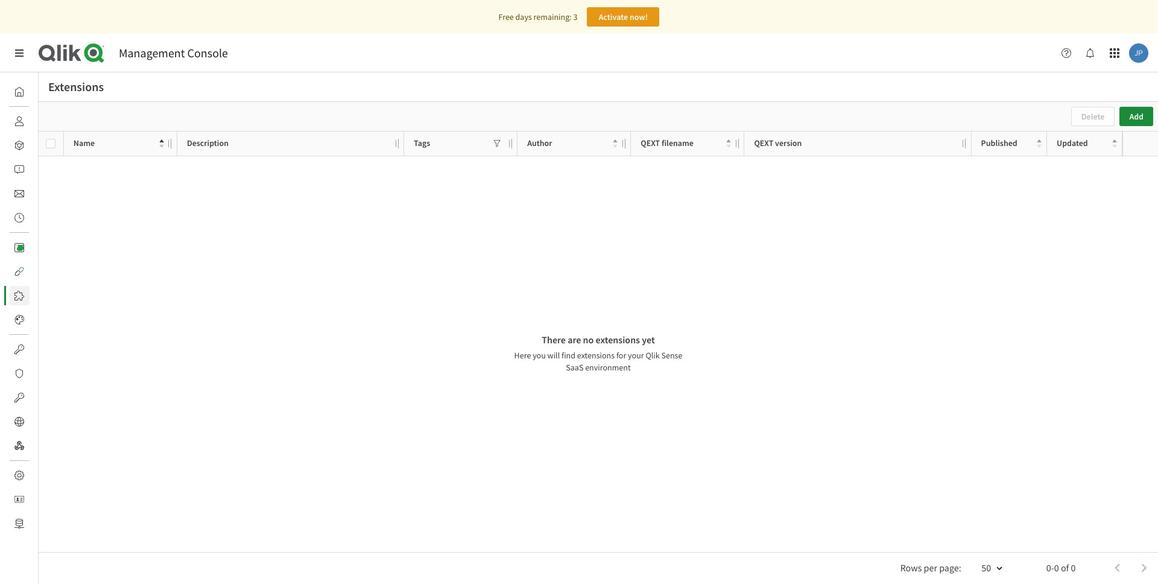 Task type: locate. For each thing, give the bounding box(es) containing it.
1 vertical spatial extensions
[[578, 350, 615, 361]]

qext left version
[[755, 138, 774, 149]]

management
[[119, 45, 185, 60]]

management console
[[119, 45, 228, 60]]

qext filename button
[[641, 135, 732, 152]]

0 left of
[[1055, 562, 1060, 574]]

oauth image
[[14, 393, 24, 403]]

0-
[[1047, 562, 1055, 574]]

published button
[[982, 135, 1042, 152]]

extensions up for
[[596, 334, 640, 346]]

0-0 of 0
[[1047, 562, 1076, 574]]

2 qext from the left
[[755, 138, 774, 149]]

there
[[542, 334, 566, 346]]

3
[[574, 11, 578, 22]]

filename
[[662, 138, 694, 149]]

per
[[924, 562, 938, 574]]

will
[[548, 350, 560, 361]]

here
[[515, 350, 531, 361]]

activate now!
[[599, 11, 648, 22]]

spaces link
[[10, 136, 63, 155]]

themes image
[[14, 315, 24, 325]]

your
[[628, 350, 644, 361]]

there are no extensions yet here you will find extensions for your qlik sense saas environment
[[515, 334, 683, 373]]

days
[[516, 11, 532, 22]]

0 right of
[[1072, 562, 1076, 574]]

you
[[533, 350, 546, 361]]

published
[[982, 138, 1018, 149]]

1 qext from the left
[[641, 138, 660, 149]]

navigation pane element
[[0, 77, 63, 538]]

version
[[776, 138, 802, 149]]

1 horizontal spatial qext
[[755, 138, 774, 149]]

name button
[[74, 135, 164, 152]]

extensions
[[596, 334, 640, 346], [578, 350, 615, 361]]

open sidebar menu image
[[14, 48, 24, 58]]

0 horizontal spatial 0
[[1055, 562, 1060, 574]]

page:
[[940, 562, 962, 574]]

content security policy image
[[14, 369, 24, 378]]

qext inside 'button'
[[641, 138, 660, 149]]

name
[[74, 138, 95, 149]]

qext left filename
[[641, 138, 660, 149]]

remaining:
[[534, 11, 572, 22]]

qext
[[641, 138, 660, 149], [755, 138, 774, 149]]

for
[[617, 350, 627, 361]]

0 horizontal spatial qext
[[641, 138, 660, 149]]

updated button
[[1057, 135, 1118, 152]]

author button
[[528, 135, 618, 152]]

qext for qext filename
[[641, 138, 660, 149]]

0
[[1055, 562, 1060, 574], [1072, 562, 1076, 574]]

1 horizontal spatial 0
[[1072, 562, 1076, 574]]

qext version
[[755, 138, 802, 149]]

find
[[562, 350, 576, 361]]

spaces
[[39, 140, 63, 151]]

activate now! link
[[588, 7, 660, 27]]

extensions
[[48, 79, 104, 94]]

50 button
[[968, 558, 1011, 579]]

extensions up environment
[[578, 350, 615, 361]]

add button
[[1121, 107, 1154, 126]]



Task type: vqa. For each thing, say whether or not it's contained in the screenshot.
the left Chart
no



Task type: describe. For each thing, give the bounding box(es) containing it.
0 vertical spatial extensions
[[596, 334, 640, 346]]

qext filename
[[641, 138, 694, 149]]

tags
[[414, 138, 431, 149]]

free days remaining: 3
[[499, 11, 578, 22]]

yet
[[642, 334, 655, 346]]

activate
[[599, 11, 628, 22]]

qlik
[[646, 350, 660, 361]]

spaces image
[[14, 141, 24, 150]]

web image
[[14, 417, 24, 427]]

updated
[[1057, 138, 1089, 149]]

saas
[[566, 362, 584, 373]]

2 0 from the left
[[1072, 562, 1076, 574]]

sense
[[662, 350, 683, 361]]

james peterson image
[[1130, 43, 1149, 63]]

1 0 from the left
[[1055, 562, 1060, 574]]

rows per page:
[[901, 562, 962, 574]]

rows
[[901, 562, 923, 574]]

users image
[[14, 116, 24, 126]]

are
[[568, 334, 581, 346]]

now!
[[630, 11, 648, 22]]

content image
[[14, 243, 24, 252]]

api keys image
[[14, 345, 24, 354]]

environment
[[586, 362, 631, 373]]

webhooks image
[[14, 441, 24, 451]]

of
[[1062, 562, 1070, 574]]

free
[[499, 11, 514, 22]]

settings image
[[14, 471, 24, 480]]

description
[[187, 138, 229, 149]]

author
[[528, 138, 553, 149]]

management console element
[[119, 45, 228, 60]]

identity provider image
[[14, 495, 24, 505]]

no
[[583, 334, 594, 346]]

home image
[[14, 87, 24, 97]]

data gateways image
[[14, 519, 24, 529]]

qext for qext version
[[755, 138, 774, 149]]

add
[[1130, 111, 1144, 122]]

home link
[[10, 82, 60, 101]]

50
[[982, 562, 992, 574]]

console
[[187, 45, 228, 60]]

home
[[39, 86, 60, 97]]

new connector image
[[18, 245, 24, 251]]



